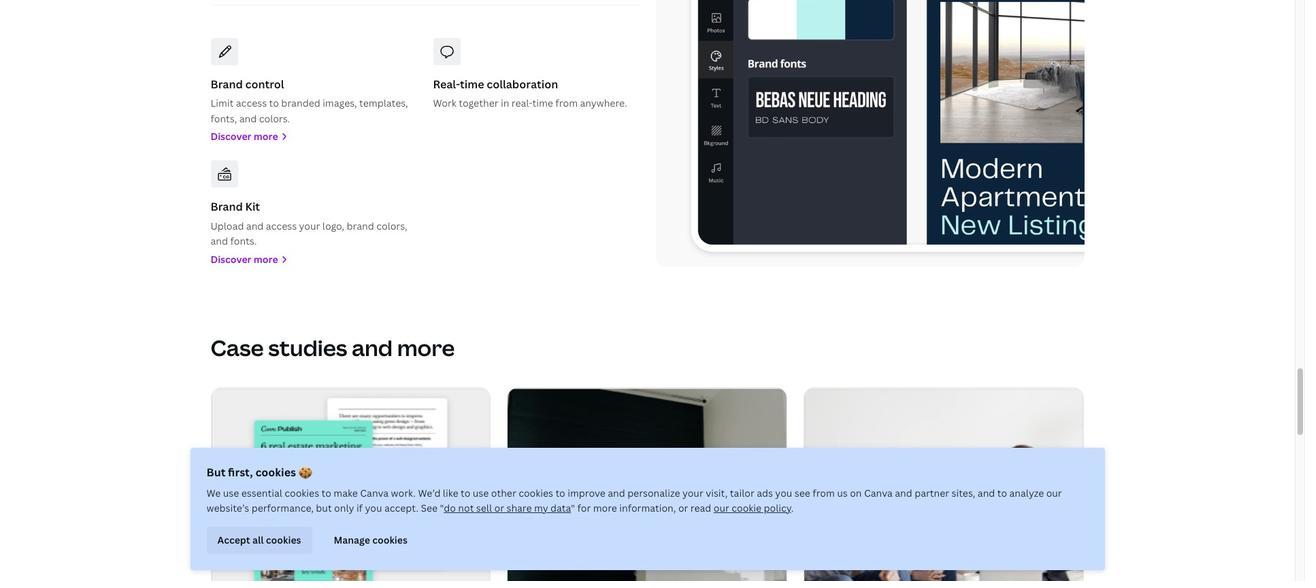 Task type: vqa. For each thing, say whether or not it's contained in the screenshot.
the Color button
no



Task type: locate. For each thing, give the bounding box(es) containing it.
or right sell
[[494, 502, 504, 515]]

discover more link down "brand kit upload and access your logo, brand colors, and fonts."
[[211, 252, 417, 268]]

0 horizontal spatial use
[[223, 487, 239, 500]]

you
[[775, 487, 792, 500], [365, 502, 382, 515]]

canva
[[360, 487, 389, 500], [864, 487, 893, 500]]

1 use from the left
[[223, 487, 239, 500]]

and right fonts,
[[239, 112, 257, 125]]

website's
[[207, 502, 249, 515]]

brand for kit
[[211, 200, 243, 215]]

access down control on the left
[[236, 97, 267, 110]]

0 horizontal spatial or
[[494, 502, 504, 515]]

to left the analyze
[[998, 487, 1007, 500]]

discover more down fonts,
[[211, 130, 278, 143]]

from inside we use essential cookies to make canva work. we'd like to use other cookies to improve and personalize your visit, tailor ads you see from us on canva and partner sites, and to analyze our website's performance, but only if you accept. see "
[[813, 487, 835, 500]]

0 vertical spatial discover
[[211, 130, 252, 143]]

1 " from the left
[[440, 502, 444, 515]]

to up colors.
[[269, 97, 279, 110]]

cookies
[[256, 466, 296, 481], [285, 487, 319, 500], [519, 487, 553, 500], [266, 534, 301, 547], [372, 534, 408, 547]]

discover more
[[211, 130, 278, 143], [211, 253, 278, 266]]

studies
[[268, 334, 347, 363]]

work.
[[391, 487, 416, 500]]

1 horizontal spatial our
[[1047, 487, 1062, 500]]

see
[[795, 487, 811, 500]]

use
[[223, 487, 239, 500], [473, 487, 489, 500]]

2 discover more link from the top
[[211, 252, 417, 268]]

imageonly image
[[508, 389, 787, 582]]

1 vertical spatial discover
[[211, 253, 252, 266]]

to up but in the bottom left of the page
[[322, 487, 331, 500]]

1 brand from the top
[[211, 77, 243, 92]]

you up policy
[[775, 487, 792, 500]]

personalize
[[628, 487, 680, 500]]

visit,
[[706, 487, 728, 500]]

brand up upload
[[211, 200, 243, 215]]

discover more link down branded
[[211, 129, 417, 145]]

.
[[791, 502, 794, 515]]

1 vertical spatial your
[[683, 487, 704, 500]]

0 horizontal spatial time
[[460, 77, 484, 92]]

you right if on the bottom
[[365, 502, 382, 515]]

in
[[501, 97, 509, 110]]

brand inside brand control limit access to branded images, templates, fonts, and colors.
[[211, 77, 243, 92]]

0 vertical spatial discover more
[[211, 130, 278, 143]]

cookie
[[732, 502, 762, 515]]

your
[[299, 220, 320, 233], [683, 487, 704, 500]]

0 vertical spatial discover more link
[[211, 129, 417, 145]]

control
[[245, 77, 284, 92]]

sell
[[476, 502, 492, 515]]

time
[[460, 77, 484, 92], [533, 97, 553, 110]]

or
[[494, 502, 504, 515], [679, 502, 688, 515]]

2 use from the left
[[473, 487, 489, 500]]

discover more link
[[211, 129, 417, 145], [211, 252, 417, 268]]

cookies down 🍪
[[285, 487, 319, 500]]

our cookie policy link
[[714, 502, 791, 515]]

discover down fonts,
[[211, 130, 252, 143]]

use up sell
[[473, 487, 489, 500]]

accept
[[217, 534, 250, 547]]

0 vertical spatial your
[[299, 220, 320, 233]]

fonts,
[[211, 112, 237, 125]]

discover
[[211, 130, 252, 143], [211, 253, 252, 266]]

time up 'together'
[[460, 77, 484, 92]]

2 or from the left
[[679, 502, 688, 515]]

our inside we use essential cookies to make canva work. we'd like to use other cookies to improve and personalize your visit, tailor ads you see from us on canva and partner sites, and to analyze our website's performance, but only if you accept. see "
[[1047, 487, 1062, 500]]

essential
[[241, 487, 282, 500]]

0 vertical spatial our
[[1047, 487, 1062, 500]]

real-time collaboration work together in real-time from anywhere.
[[433, 77, 627, 110]]

1 horizontal spatial use
[[473, 487, 489, 500]]

your left logo,
[[299, 220, 320, 233]]

from left anywhere.
[[556, 97, 578, 110]]

access left logo,
[[266, 220, 297, 233]]

and down upload
[[211, 235, 228, 248]]

but
[[207, 466, 226, 481]]

improve
[[568, 487, 606, 500]]

1 horizontal spatial time
[[533, 97, 553, 110]]

1 vertical spatial discover more link
[[211, 252, 417, 268]]

manage cookies button
[[323, 527, 418, 555]]

from
[[556, 97, 578, 110], [813, 487, 835, 500]]

1 horizontal spatial canva
[[864, 487, 893, 500]]

your inside we use essential cookies to make canva work. we'd like to use other cookies to improve and personalize your visit, tailor ads you see from us on canva and partner sites, and to analyze our website's performance, but only if you accept. see "
[[683, 487, 704, 500]]

1 horizontal spatial from
[[813, 487, 835, 500]]

0 vertical spatial access
[[236, 97, 267, 110]]

brand inside "brand kit upload and access your logo, brand colors, and fonts."
[[211, 200, 243, 215]]

like
[[443, 487, 458, 500]]

access
[[236, 97, 267, 110], [266, 220, 297, 233]]

our
[[1047, 487, 1062, 500], [714, 502, 729, 515]]

do
[[444, 502, 456, 515]]

other
[[491, 487, 516, 500]]

🍪
[[299, 466, 312, 481]]

1 horizontal spatial you
[[775, 487, 792, 500]]

0 vertical spatial brand
[[211, 77, 243, 92]]

fonts.
[[230, 235, 257, 248]]

kit
[[245, 200, 260, 215]]

2 discover more from the top
[[211, 253, 278, 266]]

and
[[239, 112, 257, 125], [246, 220, 264, 233], [211, 235, 228, 248], [352, 334, 393, 363], [608, 487, 625, 500], [895, 487, 913, 500], [978, 487, 995, 500]]

brand up limit
[[211, 77, 243, 92]]

your inside "brand kit upload and access your logo, brand colors, and fonts."
[[299, 220, 320, 233]]

use up website's
[[223, 487, 239, 500]]

1 canva from the left
[[360, 487, 389, 500]]

1 vertical spatial brand
[[211, 200, 243, 215]]

brand kit upload and access your logo, brand colors, and fonts.
[[211, 200, 408, 248]]

brand for control
[[211, 77, 243, 92]]

and inside brand control limit access to branded images, templates, fonts, and colors.
[[239, 112, 257, 125]]

0 horizontal spatial canva
[[360, 487, 389, 500]]

1 vertical spatial access
[[266, 220, 297, 233]]

us
[[837, 487, 848, 500]]

0 horizontal spatial "
[[440, 502, 444, 515]]

to right like
[[461, 487, 471, 500]]

our down visit,
[[714, 502, 729, 515]]

time down collaboration at left top
[[533, 97, 553, 110]]

2 brand from the top
[[211, 200, 243, 215]]

"
[[440, 502, 444, 515], [571, 502, 575, 515]]

together
[[459, 97, 499, 110]]

1 horizontal spatial "
[[571, 502, 575, 515]]

discover more down fonts.
[[211, 253, 278, 266]]

see
[[421, 502, 438, 515]]

but
[[316, 502, 332, 515]]

0 horizontal spatial you
[[365, 502, 382, 515]]

1 horizontal spatial or
[[679, 502, 688, 515]]

1 vertical spatial from
[[813, 487, 835, 500]]

1 vertical spatial discover more
[[211, 253, 278, 266]]

canva right on
[[864, 487, 893, 500]]

to
[[269, 97, 279, 110], [322, 487, 331, 500], [461, 487, 471, 500], [556, 487, 565, 500], [998, 487, 1007, 500]]

0 horizontal spatial your
[[299, 220, 320, 233]]

brand
[[211, 77, 243, 92], [211, 200, 243, 215]]

discover down fonts.
[[211, 253, 252, 266]]

" left the for
[[571, 502, 575, 515]]

" right see
[[440, 502, 444, 515]]

only
[[334, 502, 354, 515]]

1 discover more link from the top
[[211, 129, 417, 145]]

but first, cookies 🍪
[[207, 466, 312, 481]]

1 vertical spatial our
[[714, 502, 729, 515]]

more
[[254, 130, 278, 143], [254, 253, 278, 266], [397, 334, 455, 363], [593, 502, 617, 515]]

we
[[207, 487, 221, 500]]

0 vertical spatial from
[[556, 97, 578, 110]]

case studies and more
[[211, 334, 455, 363]]

or left the read
[[679, 502, 688, 515]]

we'd
[[418, 487, 441, 500]]

1 horizontal spatial your
[[683, 487, 704, 500]]

our right the analyze
[[1047, 487, 1062, 500]]

0 horizontal spatial our
[[714, 502, 729, 515]]

brand
[[347, 220, 374, 233]]

your up the read
[[683, 487, 704, 500]]

canva up if on the bottom
[[360, 487, 389, 500]]

0 horizontal spatial from
[[556, 97, 578, 110]]

we use essential cookies to make canva work. we'd like to use other cookies to improve and personalize your visit, tailor ads you see from us on canva and partner sites, and to analyze our website's performance, but only if you accept. see "
[[207, 487, 1062, 515]]

from left us
[[813, 487, 835, 500]]

0 vertical spatial time
[[460, 77, 484, 92]]

cookies right "all"
[[266, 534, 301, 547]]



Task type: describe. For each thing, give the bounding box(es) containing it.
and right sites, in the right bottom of the page
[[978, 487, 995, 500]]

to up data
[[556, 487, 565, 500]]

anywhere.
[[580, 97, 627, 110]]

do not sell or share my data link
[[444, 502, 571, 515]]

colors,
[[376, 220, 408, 233]]

and right 'studies'
[[352, 334, 393, 363]]

image image
[[211, 389, 490, 582]]

2 canva from the left
[[864, 487, 893, 500]]

manage
[[334, 534, 370, 547]]

0 vertical spatial you
[[775, 487, 792, 500]]

information,
[[620, 502, 676, 515]]

data
[[551, 502, 571, 515]]

share
[[507, 502, 532, 515]]

brand control limit access to branded images, templates, fonts, and colors.
[[211, 77, 408, 125]]

limit
[[211, 97, 234, 110]]

collaboration
[[487, 77, 558, 92]]

make
[[334, 487, 358, 500]]

1 discover more from the top
[[211, 130, 278, 143]]

" inside we use essential cookies to make canva work. we'd like to use other cookies to improve and personalize your visit, tailor ads you see from us on canva and partner sites, and to analyze our website's performance, but only if you accept. see "
[[440, 502, 444, 515]]

if
[[357, 502, 363, 515]]

and up do not sell or share my data " for more information, or read our cookie policy .
[[608, 487, 625, 500]]

2 discover from the top
[[211, 253, 252, 266]]

cookies up essential
[[256, 466, 296, 481]]

do not sell or share my data " for more information, or read our cookie policy .
[[444, 502, 794, 515]]

manage cookies
[[334, 534, 408, 547]]

1 vertical spatial time
[[533, 97, 553, 110]]

work
[[433, 97, 457, 110]]

performance,
[[252, 502, 314, 515]]

1 vertical spatial you
[[365, 502, 382, 515]]

for
[[577, 502, 591, 515]]

first,
[[228, 466, 253, 481]]

accept.
[[384, 502, 419, 515]]

sites,
[[952, 487, 976, 500]]

2 " from the left
[[571, 502, 575, 515]]

1 discover from the top
[[211, 130, 252, 143]]

access inside brand control limit access to branded images, templates, fonts, and colors.
[[236, 97, 267, 110]]

analyze
[[1010, 487, 1044, 500]]

accept all cookies
[[217, 534, 301, 547]]

tailor
[[730, 487, 755, 500]]

real-
[[433, 77, 460, 92]]

ads
[[757, 487, 773, 500]]

not
[[458, 502, 474, 515]]

brand kit example for real estate marketing in canva image
[[656, 0, 1085, 268]]

and left 'partner'
[[895, 487, 913, 500]]

accept all cookies button
[[207, 527, 312, 555]]

cookies up my
[[519, 487, 553, 500]]

to inside brand control limit access to branded images, templates, fonts, and colors.
[[269, 97, 279, 110]]

colors.
[[259, 112, 290, 125]]

all
[[253, 534, 264, 547]]

from inside real-time collaboration work together in real-time from anywhere.
[[556, 97, 578, 110]]

images,
[[323, 97, 357, 110]]

read
[[691, 502, 711, 515]]

real-
[[512, 97, 533, 110]]

policy
[[764, 502, 791, 515]]

and up fonts.
[[246, 220, 264, 233]]

logo,
[[322, 220, 344, 233]]

case
[[211, 334, 264, 363]]

my
[[534, 502, 548, 515]]

1 or from the left
[[494, 502, 504, 515]]

upload
[[211, 220, 244, 233]]

access inside "brand kit upload and access your logo, brand colors, and fonts."
[[266, 220, 297, 233]]

partner
[[915, 487, 949, 500]]

on
[[850, 487, 862, 500]]

templates,
[[359, 97, 408, 110]]

branded
[[281, 97, 320, 110]]

cookies down accept.
[[372, 534, 408, 547]]



